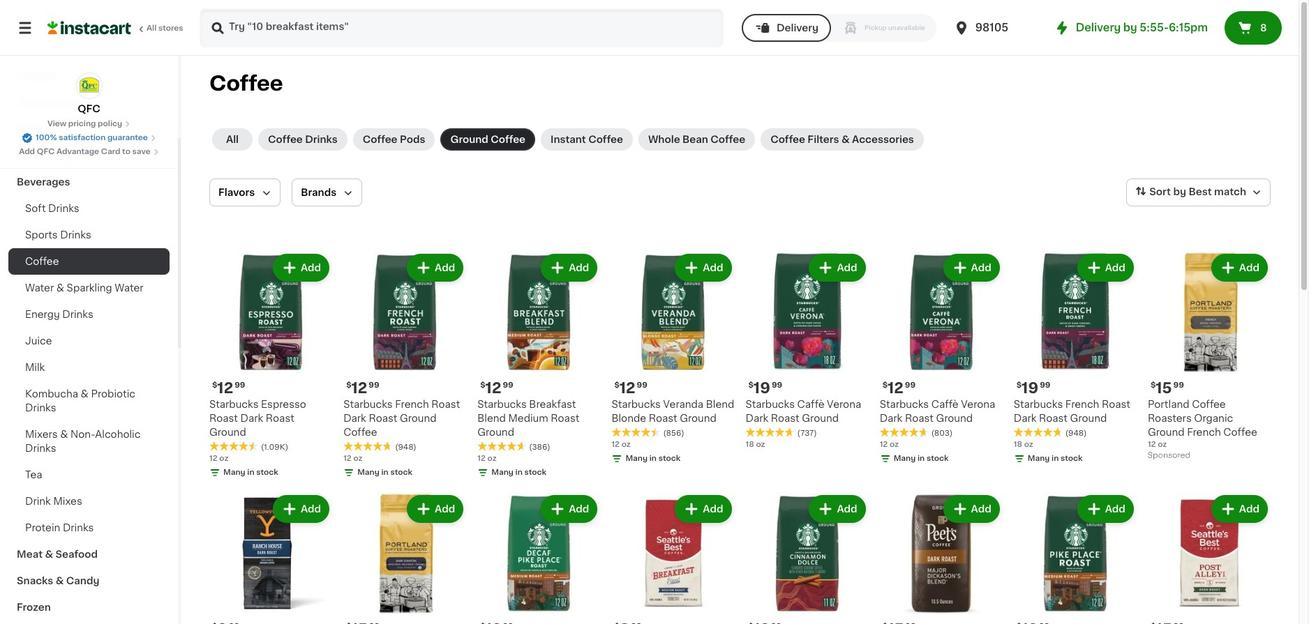 Task type: vqa. For each thing, say whether or not it's contained in the screenshot.
A
no



Task type: describe. For each thing, give the bounding box(es) containing it.
by for delivery
[[1124, 22, 1138, 33]]

Search field
[[201, 10, 723, 46]]

drink mixes link
[[8, 489, 170, 515]]

oz inside portland coffee roasters organic ground french coffee 12 oz
[[1158, 441, 1168, 449]]

many for starbucks espresso roast dark roast ground
[[223, 469, 246, 477]]

filters
[[808, 135, 840, 145]]

(1.09k)
[[261, 444, 289, 452]]

delivery by 5:55-6:15pm
[[1076, 22, 1209, 33]]

breakfast
[[529, 400, 576, 410]]

sponsored badge image
[[1148, 452, 1191, 460]]

& for candy
[[56, 577, 64, 586]]

organic
[[1195, 414, 1234, 424]]

instacart logo image
[[47, 20, 131, 36]]

12 oz for starbucks espresso roast dark roast ground
[[209, 455, 229, 463]]

7 $ from the left
[[1017, 382, 1022, 390]]

stock for starbucks french roast dark roast ground
[[1061, 455, 1083, 463]]

& for sparkling
[[56, 283, 64, 293]]

mixes
[[53, 497, 82, 507]]

& for probiotic
[[81, 390, 89, 399]]

instant coffee
[[551, 135, 623, 145]]

in for starbucks french roast dark roast ground coffee
[[382, 469, 389, 477]]

6 99 from the left
[[905, 382, 916, 390]]

starbucks inside starbucks french roast dark roast ground coffee
[[344, 400, 393, 410]]

add qfc advantage card to save link
[[19, 147, 159, 158]]

instant coffee link
[[541, 128, 633, 151]]

view pricing policy
[[47, 120, 122, 128]]

8
[[1261, 23, 1268, 33]]

coffee filters & accessories link
[[761, 128, 924, 151]]

coffee pods
[[363, 135, 426, 145]]

verona for 19
[[827, 400, 862, 410]]

6 $ from the left
[[883, 382, 888, 390]]

ground coffee
[[451, 135, 526, 145]]

drinks inside kombucha & probiotic drinks
[[25, 404, 56, 413]]

many in stock for starbucks caffè verona dark roast ground
[[894, 455, 949, 463]]

4 $ from the left
[[615, 382, 620, 390]]

delivery for delivery by 5:55-6:15pm
[[1076, 22, 1121, 33]]

dark inside starbucks french roast dark roast ground
[[1014, 414, 1037, 424]]

soft drinks
[[25, 204, 79, 214]]

drink
[[25, 497, 51, 507]]

4 dark from the left
[[880, 414, 903, 424]]

to
[[122, 148, 130, 156]]

tea
[[25, 471, 42, 480]]

guarantee
[[107, 134, 148, 142]]

pricing
[[68, 120, 96, 128]]

blend for starbucks breakfast blend medium roast ground
[[478, 414, 506, 424]]

$ 12 99 for starbucks veranda blend blonde roast ground
[[615, 381, 648, 396]]

flavors
[[219, 188, 255, 198]]

kombucha & probiotic drinks link
[[8, 381, 170, 422]]

starbucks french roast dark roast ground coffee
[[344, 400, 460, 438]]

thanksgiving link
[[8, 89, 170, 116]]

12 inside portland coffee roasters organic ground french coffee 12 oz
[[1148, 441, 1157, 449]]

3 99 from the left
[[503, 382, 514, 390]]

all for all stores
[[147, 24, 157, 32]]

tea link
[[8, 462, 170, 489]]

qfc logo image
[[76, 73, 102, 99]]

caffè for 19
[[798, 400, 825, 410]]

portland
[[1148, 400, 1190, 410]]

drinks inside mixers & non-alcoholic drinks
[[25, 444, 56, 454]]

delivery for delivery
[[777, 23, 819, 33]]

whole bean coffee
[[649, 135, 746, 145]]

many in stock for starbucks french roast dark roast ground
[[1028, 455, 1083, 463]]

advantage
[[57, 148, 99, 156]]

ground inside the starbucks espresso roast dark roast ground
[[209, 428, 246, 438]]

many for starbucks french roast dark roast ground
[[1028, 455, 1050, 463]]

sort by
[[1150, 187, 1187, 197]]

view pricing policy link
[[47, 119, 131, 130]]

starbucks inside the starbucks espresso roast dark roast ground
[[209, 400, 259, 410]]

service type group
[[742, 14, 937, 42]]

bean
[[683, 135, 709, 145]]

ground coffee link
[[441, 128, 536, 151]]

coffee link
[[8, 249, 170, 275]]

juice
[[25, 337, 52, 346]]

dark inside the starbucks espresso roast dark roast ground
[[241, 414, 263, 424]]

milk
[[25, 363, 45, 373]]

beverages link
[[8, 169, 170, 195]]

in for starbucks breakfast blend medium roast ground
[[516, 469, 523, 477]]

12 oz for starbucks breakfast blend medium roast ground
[[478, 455, 497, 463]]

3 dark from the left
[[746, 414, 769, 424]]

all for all
[[226, 135, 239, 145]]

drink mixes
[[25, 497, 82, 507]]

in for starbucks veranda blend blonde roast ground
[[650, 455, 657, 463]]

view
[[47, 120, 66, 128]]

stock for starbucks breakfast blend medium roast ground
[[525, 469, 547, 477]]

1 $ from the left
[[212, 382, 217, 390]]

non-
[[71, 430, 95, 440]]

dark inside starbucks french roast dark roast ground coffee
[[344, 414, 366, 424]]

5 starbucks from the left
[[746, 400, 795, 410]]

all stores link
[[47, 8, 184, 47]]

19 for starbucks caffè verona dark roast ground
[[754, 381, 771, 396]]

in for starbucks french roast dark roast ground
[[1052, 455, 1059, 463]]

add qfc advantage card to save
[[19, 148, 151, 156]]

produce
[[17, 124, 59, 134]]

qfc link
[[76, 73, 102, 116]]

Best match Sort by field
[[1127, 179, 1271, 207]]

many in stock for starbucks veranda blend blonde roast ground
[[626, 455, 681, 463]]

100% satisfaction guarantee button
[[22, 130, 156, 144]]

water & sparkling water
[[25, 283, 143, 293]]

milk link
[[8, 355, 170, 381]]

french inside portland coffee roasters organic ground french coffee 12 oz
[[1188, 428, 1222, 438]]

seafood
[[56, 550, 98, 560]]

meat
[[17, 550, 43, 560]]

(856)
[[664, 430, 685, 438]]

water & sparkling water link
[[8, 275, 170, 302]]

(386)
[[529, 444, 551, 452]]

alcoholic
[[95, 430, 141, 440]]

98105 button
[[954, 8, 1037, 47]]

(948) for 12
[[395, 444, 417, 452]]

$ inside $ 15 99
[[1151, 382, 1156, 390]]

starbucks breakfast blend medium roast ground
[[478, 400, 580, 438]]

coffee filters & accessories
[[771, 135, 915, 145]]

(948) for 19
[[1066, 430, 1087, 438]]

99 inside $ 15 99
[[1174, 382, 1185, 390]]

frozen link
[[8, 595, 170, 621]]

2 $ from the left
[[346, 382, 352, 390]]

roasters
[[1148, 414, 1192, 424]]

stock for starbucks veranda blend blonde roast ground
[[659, 455, 681, 463]]

all stores
[[147, 24, 183, 32]]

coffee drinks
[[268, 135, 338, 145]]

& inside coffee filters & accessories link
[[842, 135, 850, 145]]

candy
[[66, 577, 99, 586]]



Task type: locate. For each thing, give the bounding box(es) containing it.
medium
[[509, 414, 549, 424]]

2 starbucks from the left
[[344, 400, 393, 410]]

5 $ 12 99 from the left
[[883, 381, 916, 396]]

french
[[395, 400, 429, 410], [1066, 400, 1100, 410], [1188, 428, 1222, 438]]

recipes
[[17, 71, 58, 81]]

0 vertical spatial by
[[1124, 22, 1138, 33]]

18 for starbucks caffè verona dark roast ground
[[746, 441, 755, 449]]

1 horizontal spatial blend
[[706, 400, 735, 410]]

starbucks caffè verona dark roast ground for 19
[[746, 400, 862, 424]]

0 horizontal spatial (948)
[[395, 444, 417, 452]]

blend inside starbucks veranda blend blonde roast ground
[[706, 400, 735, 410]]

soft drinks link
[[8, 195, 170, 222]]

2 18 from the left
[[1014, 441, 1023, 449]]

& for non-
[[60, 430, 68, 440]]

3 $ from the left
[[481, 382, 486, 390]]

starbucks caffè verona dark roast ground up the (737)
[[746, 400, 862, 424]]

100%
[[36, 134, 57, 142]]

0 horizontal spatial blend
[[478, 414, 506, 424]]

2 19 from the left
[[1022, 381, 1039, 396]]

1 horizontal spatial starbucks caffè verona dark roast ground
[[880, 400, 996, 424]]

starbucks inside starbucks breakfast blend medium roast ground
[[478, 400, 527, 410]]

starbucks inside starbucks veranda blend blonde roast ground
[[612, 400, 661, 410]]

1 verona from the left
[[827, 400, 862, 410]]

by for sort
[[1174, 187, 1187, 197]]

$ 15 99
[[1151, 381, 1185, 396]]

in for starbucks espresso roast dark roast ground
[[247, 469, 255, 477]]

0 horizontal spatial $ 19 99
[[749, 381, 783, 396]]

& inside dairy & eggs link
[[46, 151, 54, 161]]

0 horizontal spatial all
[[147, 24, 157, 32]]

snacks
[[17, 577, 53, 586]]

pods
[[400, 135, 426, 145]]

1 horizontal spatial all
[[226, 135, 239, 145]]

4 starbucks from the left
[[612, 400, 661, 410]]

1 horizontal spatial verona
[[962, 400, 996, 410]]

qfc down 100%
[[37, 148, 55, 156]]

flavors button
[[209, 179, 281, 207]]

ground inside starbucks breakfast blend medium roast ground
[[478, 428, 515, 438]]

drinks for soft drinks
[[48, 204, 79, 214]]

& up energy drinks
[[56, 283, 64, 293]]

2 caffè from the left
[[932, 400, 959, 410]]

3 starbucks from the left
[[478, 400, 527, 410]]

18 for starbucks french roast dark roast ground
[[1014, 441, 1023, 449]]

drinks down water & sparkling water at the left top of the page
[[62, 310, 93, 320]]

accessories
[[852, 135, 915, 145]]

1 horizontal spatial qfc
[[78, 104, 100, 114]]

french for 19
[[1066, 400, 1100, 410]]

6 starbucks from the left
[[880, 400, 929, 410]]

protein drinks
[[25, 524, 94, 533]]

produce link
[[8, 116, 170, 142]]

1 vertical spatial by
[[1174, 187, 1187, 197]]

2 $ 12 99 from the left
[[346, 381, 380, 396]]

sports drinks link
[[8, 222, 170, 249]]

in
[[650, 455, 657, 463], [918, 455, 925, 463], [1052, 455, 1059, 463], [247, 469, 255, 477], [382, 469, 389, 477], [516, 469, 523, 477]]

verona for 12
[[962, 400, 996, 410]]

1 vertical spatial (948)
[[395, 444, 417, 452]]

drinks for protein drinks
[[63, 524, 94, 533]]

many in stock
[[626, 455, 681, 463], [894, 455, 949, 463], [1028, 455, 1083, 463], [223, 469, 278, 477], [358, 469, 413, 477], [492, 469, 547, 477]]

stock down starbucks french roast dark roast ground coffee
[[391, 469, 413, 477]]

0 horizontal spatial by
[[1124, 22, 1138, 33]]

2 water from the left
[[115, 283, 143, 293]]

2 starbucks caffè verona dark roast ground from the left
[[880, 400, 996, 424]]

many in stock down the (1.09k)
[[223, 469, 278, 477]]

$ 12 99 for starbucks espresso roast dark roast ground
[[212, 381, 245, 396]]

$ 19 99 for starbucks french roast dark roast ground
[[1017, 381, 1051, 396]]

1 starbucks caffè verona dark roast ground from the left
[[746, 400, 862, 424]]

protein drinks link
[[8, 515, 170, 542]]

save
[[132, 148, 151, 156]]

energy
[[25, 310, 60, 320]]

12 oz for starbucks french roast dark roast ground coffee
[[344, 455, 363, 463]]

1 horizontal spatial delivery
[[1076, 22, 1121, 33]]

many for starbucks french roast dark roast ground coffee
[[358, 469, 380, 477]]

soft
[[25, 204, 46, 214]]

& inside mixers & non-alcoholic drinks
[[60, 430, 68, 440]]

stock down (386)
[[525, 469, 547, 477]]

instant
[[551, 135, 586, 145]]

blend for starbucks veranda blend blonde roast ground
[[706, 400, 735, 410]]

sparkling
[[67, 283, 112, 293]]

4 99 from the left
[[637, 382, 648, 390]]

1 water from the left
[[25, 283, 54, 293]]

drinks for coffee drinks
[[305, 135, 338, 145]]

2 99 from the left
[[369, 382, 380, 390]]

many
[[626, 455, 648, 463], [894, 455, 916, 463], [1028, 455, 1050, 463], [223, 469, 246, 477], [358, 469, 380, 477], [492, 469, 514, 477]]

probiotic
[[91, 390, 135, 399]]

& left candy
[[56, 577, 64, 586]]

beverages
[[17, 177, 70, 187]]

water right sparkling at the left top of the page
[[115, 283, 143, 293]]

kombucha & probiotic drinks
[[25, 390, 135, 413]]

& inside meat & seafood link
[[45, 550, 53, 560]]

1 dark from the left
[[241, 414, 263, 424]]

1 horizontal spatial 19
[[1022, 381, 1039, 396]]

drinks down mixers on the bottom left of page
[[25, 444, 56, 454]]

many for starbucks veranda blend blonde roast ground
[[626, 455, 648, 463]]

many in stock for starbucks espresso roast dark roast ground
[[223, 469, 278, 477]]

drinks inside 'link'
[[60, 230, 91, 240]]

snacks & candy link
[[8, 568, 170, 595]]

None search field
[[200, 8, 724, 47]]

6:15pm
[[1169, 22, 1209, 33]]

drinks up seafood
[[63, 524, 94, 533]]

1 18 oz from the left
[[746, 441, 766, 449]]

starbucks espresso roast dark roast ground
[[209, 400, 306, 438]]

1 vertical spatial qfc
[[37, 148, 55, 156]]

energy drinks link
[[8, 302, 170, 328]]

0 horizontal spatial delivery
[[777, 23, 819, 33]]

$
[[212, 382, 217, 390], [346, 382, 352, 390], [481, 382, 486, 390], [615, 382, 620, 390], [749, 382, 754, 390], [883, 382, 888, 390], [1017, 382, 1022, 390], [1151, 382, 1156, 390]]

1 $ 19 99 from the left
[[749, 381, 783, 396]]

ground inside starbucks veranda blend blonde roast ground
[[680, 414, 717, 424]]

french inside starbucks french roast dark roast ground
[[1066, 400, 1100, 410]]

delivery inside button
[[777, 23, 819, 33]]

& down 100%
[[46, 151, 54, 161]]

blend left medium
[[478, 414, 506, 424]]

0 horizontal spatial starbucks caffè verona dark roast ground
[[746, 400, 862, 424]]

19 for starbucks french roast dark roast ground
[[1022, 381, 1039, 396]]

(948) down starbucks french roast dark roast ground coffee
[[395, 444, 417, 452]]

& down milk link
[[81, 390, 89, 399]]

thanksgiving
[[17, 98, 84, 108]]

many for starbucks breakfast blend medium roast ground
[[492, 469, 514, 477]]

1 horizontal spatial water
[[115, 283, 143, 293]]

0 vertical spatial (948)
[[1066, 430, 1087, 438]]

stock for starbucks caffè verona dark roast ground
[[927, 455, 949, 463]]

drinks down soft drinks link
[[60, 230, 91, 240]]

sports drinks
[[25, 230, 91, 240]]

caffè up the (737)
[[798, 400, 825, 410]]

starbucks caffè verona dark roast ground
[[746, 400, 862, 424], [880, 400, 996, 424]]

meat & seafood link
[[8, 542, 170, 568]]

caffè for 12
[[932, 400, 959, 410]]

drinks up sports drinks
[[48, 204, 79, 214]]

1 caffè from the left
[[798, 400, 825, 410]]

12 oz for starbucks veranda blend blonde roast ground
[[612, 441, 631, 449]]

ground inside starbucks french roast dark roast ground
[[1071, 414, 1108, 424]]

many in stock down (386)
[[492, 469, 547, 477]]

0 vertical spatial blend
[[706, 400, 735, 410]]

$ 19 99 for starbucks caffè verona dark roast ground
[[749, 381, 783, 396]]

0 vertical spatial qfc
[[78, 104, 100, 114]]

$ 12 99 for starbucks breakfast blend medium roast ground
[[481, 381, 514, 396]]

18 oz for starbucks caffè verona dark roast ground
[[746, 441, 766, 449]]

stock down (856) on the right of the page
[[659, 455, 681, 463]]

1 $ 12 99 from the left
[[212, 381, 245, 396]]

0 horizontal spatial french
[[395, 400, 429, 410]]

2 $ 19 99 from the left
[[1017, 381, 1051, 396]]

1 horizontal spatial by
[[1174, 187, 1187, 197]]

oz
[[622, 441, 631, 449], [756, 441, 766, 449], [890, 441, 899, 449], [1025, 441, 1034, 449], [1158, 441, 1168, 449], [219, 455, 229, 463], [354, 455, 363, 463], [488, 455, 497, 463]]

blend
[[706, 400, 735, 410], [478, 414, 506, 424]]

blend right veranda
[[706, 400, 735, 410]]

2 verona from the left
[[962, 400, 996, 410]]

protein
[[25, 524, 60, 533]]

1 horizontal spatial french
[[1066, 400, 1100, 410]]

in for starbucks caffè verona dark roast ground
[[918, 455, 925, 463]]

5 dark from the left
[[1014, 414, 1037, 424]]

whole
[[649, 135, 680, 145]]

1 horizontal spatial 18 oz
[[1014, 441, 1034, 449]]

0 horizontal spatial 19
[[754, 381, 771, 396]]

0 horizontal spatial caffè
[[798, 400, 825, 410]]

portland coffee roasters organic ground french coffee 12 oz
[[1148, 400, 1258, 449]]

& inside kombucha & probiotic drinks
[[81, 390, 89, 399]]

by left 5:55-
[[1124, 22, 1138, 33]]

& for eggs
[[46, 151, 54, 161]]

coffee inside starbucks french roast dark roast ground coffee
[[344, 428, 377, 438]]

1 19 from the left
[[754, 381, 771, 396]]

& inside water & sparkling water link
[[56, 283, 64, 293]]

0 horizontal spatial 18
[[746, 441, 755, 449]]

5 $ from the left
[[749, 382, 754, 390]]

$ 12 99 for starbucks french roast dark roast ground coffee
[[346, 381, 380, 396]]

product group
[[209, 251, 332, 482], [344, 251, 467, 482], [478, 251, 601, 482], [612, 251, 735, 468], [746, 251, 869, 451], [880, 251, 1003, 468], [1014, 251, 1137, 468], [1148, 251, 1271, 464], [209, 493, 332, 625], [344, 493, 467, 625], [478, 493, 601, 625], [612, 493, 735, 625], [746, 493, 869, 625], [880, 493, 1003, 625], [1014, 493, 1137, 625], [1148, 493, 1271, 625]]

1 99 from the left
[[235, 382, 245, 390]]

many in stock down (803)
[[894, 455, 949, 463]]

stock down starbucks french roast dark roast ground
[[1061, 455, 1083, 463]]

blend inside starbucks breakfast blend medium roast ground
[[478, 414, 506, 424]]

100% satisfaction guarantee
[[36, 134, 148, 142]]

(948) down starbucks french roast dark roast ground
[[1066, 430, 1087, 438]]

roast inside starbucks breakfast blend medium roast ground
[[551, 414, 580, 424]]

best match
[[1189, 187, 1247, 197]]

product group containing 15
[[1148, 251, 1271, 464]]

(803)
[[932, 430, 953, 438]]

qfc
[[78, 104, 100, 114], [37, 148, 55, 156]]

1 vertical spatial all
[[226, 135, 239, 145]]

coffee pods link
[[353, 128, 435, 151]]

drinks for energy drinks
[[62, 310, 93, 320]]

drinks
[[305, 135, 338, 145], [48, 204, 79, 214], [60, 230, 91, 240], [62, 310, 93, 320], [25, 404, 56, 413], [25, 444, 56, 454], [63, 524, 94, 533]]

0 horizontal spatial qfc
[[37, 148, 55, 156]]

eggs
[[57, 151, 82, 161]]

1 starbucks from the left
[[209, 400, 259, 410]]

sports
[[25, 230, 58, 240]]

8 99 from the left
[[1174, 382, 1185, 390]]

stock down the (1.09k)
[[256, 469, 278, 477]]

0 horizontal spatial 18 oz
[[746, 441, 766, 449]]

starbucks caffè verona dark roast ground up (803)
[[880, 400, 996, 424]]

policy
[[98, 120, 122, 128]]

starbucks french roast dark roast ground
[[1014, 400, 1131, 424]]

8 $ from the left
[[1151, 382, 1156, 390]]

0 horizontal spatial verona
[[827, 400, 862, 410]]

8 button
[[1225, 11, 1283, 45]]

snacks & candy
[[17, 577, 99, 586]]

sort
[[1150, 187, 1172, 197]]

0 vertical spatial all
[[147, 24, 157, 32]]

7 99 from the left
[[1040, 382, 1051, 390]]

espresso
[[261, 400, 306, 410]]

1 vertical spatial blend
[[478, 414, 506, 424]]

by right sort
[[1174, 187, 1187, 197]]

3 $ 12 99 from the left
[[481, 381, 514, 396]]

roast inside starbucks veranda blend blonde roast ground
[[649, 414, 678, 424]]

5:55-
[[1140, 22, 1169, 33]]

5 99 from the left
[[772, 382, 783, 390]]

by
[[1124, 22, 1138, 33], [1174, 187, 1187, 197]]

stock down (803)
[[927, 455, 949, 463]]

by inside field
[[1174, 187, 1187, 197]]

1 18 from the left
[[746, 441, 755, 449]]

2 dark from the left
[[344, 414, 366, 424]]

starbucks veranda blend blonde roast ground
[[612, 400, 735, 424]]

ground inside portland coffee roasters organic ground french coffee 12 oz
[[1148, 428, 1185, 438]]

many in stock for starbucks breakfast blend medium roast ground
[[492, 469, 547, 477]]

all link
[[212, 128, 253, 151]]

whole bean coffee link
[[639, 128, 756, 151]]

drinks down kombucha
[[25, 404, 56, 413]]

12 oz for starbucks caffè verona dark roast ground
[[880, 441, 899, 449]]

15
[[1156, 381, 1173, 396]]

add
[[19, 148, 35, 156], [301, 263, 321, 273], [435, 263, 455, 273], [569, 263, 590, 273], [703, 263, 724, 273], [837, 263, 858, 273], [972, 263, 992, 273], [1106, 263, 1126, 273], [1240, 263, 1260, 273], [301, 505, 321, 515], [435, 505, 455, 515], [569, 505, 590, 515], [703, 505, 724, 515], [837, 505, 858, 515], [972, 505, 992, 515], [1106, 505, 1126, 515], [1240, 505, 1260, 515]]

all
[[147, 24, 157, 32], [226, 135, 239, 145]]

drinks for sports drinks
[[60, 230, 91, 240]]

all up 'flavors'
[[226, 135, 239, 145]]

mixers & non-alcoholic drinks
[[25, 430, 141, 454]]

7 starbucks from the left
[[1014, 400, 1064, 410]]

drinks up "brands"
[[305, 135, 338, 145]]

& inside snacks & candy link
[[56, 577, 64, 586]]

mixers & non-alcoholic drinks link
[[8, 422, 170, 462]]

1 horizontal spatial (948)
[[1066, 430, 1087, 438]]

many in stock down starbucks french roast dark roast ground
[[1028, 455, 1083, 463]]

french inside starbucks french roast dark roast ground coffee
[[395, 400, 429, 410]]

1 horizontal spatial caffè
[[932, 400, 959, 410]]

stock for starbucks french roast dark roast ground coffee
[[391, 469, 413, 477]]

1 horizontal spatial 18
[[1014, 441, 1023, 449]]

many in stock down (856) on the right of the page
[[626, 455, 681, 463]]

stock for starbucks espresso roast dark roast ground
[[256, 469, 278, 477]]

& left non-
[[60, 430, 68, 440]]

stock
[[659, 455, 681, 463], [927, 455, 949, 463], [1061, 455, 1083, 463], [256, 469, 278, 477], [391, 469, 413, 477], [525, 469, 547, 477]]

best
[[1189, 187, 1212, 197]]

caffè up (803)
[[932, 400, 959, 410]]

many for starbucks caffè verona dark roast ground
[[894, 455, 916, 463]]

starbucks inside starbucks french roast dark roast ground
[[1014, 400, 1064, 410]]

18 oz
[[746, 441, 766, 449], [1014, 441, 1034, 449]]

brands button
[[292, 179, 363, 207]]

$ 12 99 for starbucks caffè verona dark roast ground
[[883, 381, 916, 396]]

frozen
[[17, 603, 51, 613]]

2 18 oz from the left
[[1014, 441, 1034, 449]]

2 horizontal spatial french
[[1188, 428, 1222, 438]]

mixers
[[25, 430, 58, 440]]

&
[[842, 135, 850, 145], [46, 151, 54, 161], [56, 283, 64, 293], [81, 390, 89, 399], [60, 430, 68, 440], [45, 550, 53, 560], [56, 577, 64, 586]]

all left "stores"
[[147, 24, 157, 32]]

4 $ 12 99 from the left
[[615, 381, 648, 396]]

coffee drinks link
[[258, 128, 348, 151]]

18 oz for starbucks french roast dark roast ground
[[1014, 441, 1034, 449]]

0 horizontal spatial water
[[25, 283, 54, 293]]

qfc up the view pricing policy link
[[78, 104, 100, 114]]

starbucks caffè verona dark roast ground for 12
[[880, 400, 996, 424]]

12
[[217, 381, 233, 396], [352, 381, 367, 396], [486, 381, 502, 396], [620, 381, 636, 396], [888, 381, 904, 396], [612, 441, 620, 449], [880, 441, 888, 449], [1148, 441, 1157, 449], [209, 455, 218, 463], [344, 455, 352, 463], [478, 455, 486, 463]]

1 horizontal spatial $ 19 99
[[1017, 381, 1051, 396]]

french for 12
[[395, 400, 429, 410]]

many in stock down starbucks french roast dark roast ground coffee
[[358, 469, 413, 477]]

many in stock for starbucks french roast dark roast ground coffee
[[358, 469, 413, 477]]

water up energy
[[25, 283, 54, 293]]

& right filters
[[842, 135, 850, 145]]

& for seafood
[[45, 550, 53, 560]]

ground inside starbucks french roast dark roast ground coffee
[[400, 414, 437, 424]]

& right meat
[[45, 550, 53, 560]]

blonde
[[612, 414, 647, 424]]



